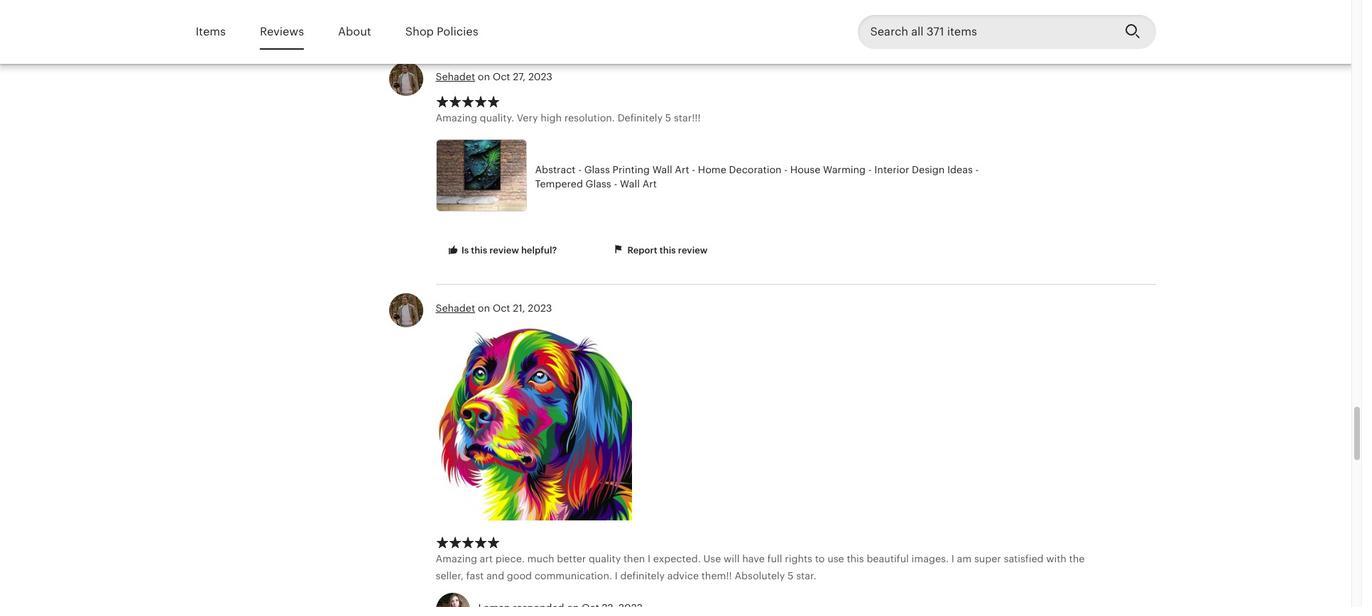 Task type: describe. For each thing, give the bounding box(es) containing it.
amazing for amazing art piece. much better quality then i expected. use will have full rights to use this beautiful images.  i am super satisfied with the seller, fast and good communication. i definitely advice them!! absolutely 5 star.
[[436, 553, 477, 565]]

the
[[1070, 553, 1085, 565]]

with
[[1047, 553, 1067, 565]]

about link
[[338, 15, 371, 48]]

then
[[624, 553, 645, 565]]

home
[[698, 164, 727, 176]]

art
[[480, 553, 493, 565]]

good
[[507, 570, 532, 582]]

will
[[724, 553, 740, 565]]

reviews link
[[260, 15, 304, 48]]

sehadet on oct 21, 2023
[[436, 303, 552, 314]]

- right abstract
[[578, 164, 582, 176]]

- left house
[[784, 164, 788, 176]]

0 horizontal spatial 5
[[666, 112, 672, 124]]

amazing art piece. much better quality then i expected. use will have full rights to use this beautiful images.  i am super satisfied with the seller, fast and good communication. i definitely advice them!! absolutely 5 star.
[[436, 553, 1085, 582]]

to
[[815, 553, 825, 565]]

definitely
[[621, 570, 665, 582]]

communication.
[[535, 570, 612, 582]]

quality
[[589, 553, 621, 565]]

full
[[768, 553, 783, 565]]

1 horizontal spatial i
[[648, 553, 651, 565]]

- left interior
[[869, 164, 872, 176]]

0 horizontal spatial i
[[615, 570, 618, 582]]

satisfied
[[1004, 553, 1044, 565]]

shop
[[405, 25, 434, 38]]

star!!!
[[674, 112, 701, 124]]

quality.
[[480, 112, 514, 124]]

this for is
[[471, 245, 487, 255]]

Search all 371 items text field
[[858, 15, 1114, 49]]

sehadet on oct 27, 2023
[[436, 71, 553, 83]]

high
[[541, 112, 562, 124]]

ideas
[[948, 164, 973, 176]]

oct for 27,
[[493, 71, 510, 83]]

2 horizontal spatial i
[[952, 553, 955, 565]]

beautiful
[[867, 553, 909, 565]]

1 vertical spatial glass
[[586, 178, 611, 189]]

rights
[[785, 553, 813, 565]]

definitely
[[618, 112, 663, 124]]

advice
[[668, 570, 699, 582]]

am
[[957, 553, 972, 565]]

absolutely
[[735, 570, 785, 582]]

report
[[628, 245, 658, 255]]

is
[[462, 245, 469, 255]]

expected.
[[653, 553, 701, 565]]

very
[[517, 112, 538, 124]]

1 horizontal spatial art
[[675, 164, 690, 176]]

images.
[[912, 553, 949, 565]]

items
[[196, 25, 226, 38]]

0 vertical spatial wall
[[653, 164, 673, 176]]

is this review helpful?
[[459, 245, 557, 255]]

on for on oct 21, 2023
[[478, 303, 490, 314]]

tempered
[[535, 178, 583, 189]]

use
[[828, 553, 844, 565]]

1 vertical spatial art
[[643, 178, 657, 189]]

is this review helpful? button
[[436, 238, 568, 264]]

interior
[[875, 164, 910, 176]]

amazing for amazing quality. very high resolution. definitely 5 star!!!
[[436, 112, 477, 124]]

policies
[[437, 25, 478, 38]]

fast
[[466, 570, 484, 582]]

amazing quality. very high resolution. definitely 5 star!!!
[[436, 112, 701, 124]]



Task type: vqa. For each thing, say whether or not it's contained in the screenshot.
127.49 Product video element
no



Task type: locate. For each thing, give the bounding box(es) containing it.
art left home
[[675, 164, 690, 176]]

and
[[487, 570, 504, 582]]

glass right "tempered"
[[586, 178, 611, 189]]

0 vertical spatial 2023
[[528, 71, 553, 83]]

items link
[[196, 15, 226, 48]]

this right "report"
[[660, 245, 676, 255]]

1 vertical spatial wall
[[620, 178, 640, 189]]

- right ideas
[[976, 164, 979, 176]]

sehadet link for sehadet on oct 21, 2023
[[436, 303, 475, 314]]

shop policies link
[[405, 15, 478, 48]]

review for is this review helpful?
[[490, 245, 519, 255]]

review inside button
[[490, 245, 519, 255]]

sehadet link down policies
[[436, 71, 475, 83]]

decoration
[[729, 164, 782, 176]]

1 vertical spatial oct
[[493, 303, 510, 314]]

shop policies
[[405, 25, 478, 38]]

i down quality on the left bottom of page
[[615, 570, 618, 582]]

have
[[743, 553, 765, 565]]

1 vertical spatial 5
[[788, 570, 794, 582]]

review right "report"
[[678, 245, 708, 255]]

design
[[912, 164, 945, 176]]

on for on oct 27, 2023
[[478, 71, 490, 83]]

i
[[648, 553, 651, 565], [952, 553, 955, 565], [615, 570, 618, 582]]

this right is
[[471, 245, 487, 255]]

2 horizontal spatial this
[[847, 553, 864, 565]]

review inside 'button'
[[678, 245, 708, 255]]

5
[[666, 112, 672, 124], [788, 570, 794, 582]]

0 horizontal spatial wall
[[620, 178, 640, 189]]

2 sehadet from the top
[[436, 303, 475, 314]]

1 sehadet link from the top
[[436, 71, 475, 83]]

- left home
[[692, 164, 696, 176]]

review
[[490, 245, 519, 255], [678, 245, 708, 255]]

resolution.
[[565, 112, 615, 124]]

1 vertical spatial sehadet link
[[436, 303, 475, 314]]

printing
[[613, 164, 650, 176]]

1 amazing from the top
[[436, 112, 477, 124]]

2 2023 from the top
[[528, 303, 552, 314]]

on left 21,
[[478, 303, 490, 314]]

warming
[[823, 164, 866, 176]]

0 vertical spatial 5
[[666, 112, 672, 124]]

amazing inside amazing art piece. much better quality then i expected. use will have full rights to use this beautiful images.  i am super satisfied with the seller, fast and good communication. i definitely advice them!! absolutely 5 star.
[[436, 553, 477, 565]]

0 vertical spatial amazing
[[436, 112, 477, 124]]

2 review from the left
[[678, 245, 708, 255]]

0 vertical spatial oct
[[493, 71, 510, 83]]

this inside button
[[471, 245, 487, 255]]

review for report this review
[[678, 245, 708, 255]]

amazing left quality.
[[436, 112, 477, 124]]

2023 for on oct 21, 2023
[[528, 303, 552, 314]]

report this review
[[625, 245, 708, 255]]

abstract
[[535, 164, 576, 176]]

oct left '27,'
[[493, 71, 510, 83]]

5 left star.
[[788, 570, 794, 582]]

1 horizontal spatial 5
[[788, 570, 794, 582]]

piece.
[[496, 553, 525, 565]]

art down printing
[[643, 178, 657, 189]]

0 vertical spatial on
[[478, 71, 490, 83]]

sehadet for on oct 27, 2023
[[436, 71, 475, 83]]

super
[[975, 553, 1002, 565]]

helpful?
[[521, 245, 557, 255]]

1 horizontal spatial wall
[[653, 164, 673, 176]]

0 vertical spatial glass
[[584, 164, 610, 176]]

on
[[478, 71, 490, 83], [478, 303, 490, 314]]

5 left the star!!!
[[666, 112, 672, 124]]

sehadet link
[[436, 71, 475, 83], [436, 303, 475, 314]]

much
[[527, 553, 555, 565]]

- down printing
[[614, 178, 618, 189]]

star.
[[796, 570, 817, 582]]

1 2023 from the top
[[528, 71, 553, 83]]

review left helpful?
[[490, 245, 519, 255]]

2 oct from the top
[[493, 303, 510, 314]]

1 horizontal spatial review
[[678, 245, 708, 255]]

1 vertical spatial 2023
[[528, 303, 552, 314]]

better
[[557, 553, 586, 565]]

5 inside amazing art piece. much better quality then i expected. use will have full rights to use this beautiful images.  i am super satisfied with the seller, fast and good communication. i definitely advice them!! absolutely 5 star.
[[788, 570, 794, 582]]

0 vertical spatial art
[[675, 164, 690, 176]]

wall down printing
[[620, 178, 640, 189]]

i right then
[[648, 553, 651, 565]]

oct left 21,
[[493, 303, 510, 314]]

0 horizontal spatial this
[[471, 245, 487, 255]]

2023 right 21,
[[528, 303, 552, 314]]

sehadet engur added a photo of their purchase image
[[437, 325, 632, 521]]

2023
[[528, 71, 553, 83], [528, 303, 552, 314]]

2023 for on oct 27, 2023
[[528, 71, 553, 83]]

seller,
[[436, 570, 464, 582]]

2 sehadet link from the top
[[436, 303, 475, 314]]

1 oct from the top
[[493, 71, 510, 83]]

glass left printing
[[584, 164, 610, 176]]

2023 right '27,'
[[528, 71, 553, 83]]

glass
[[584, 164, 610, 176], [586, 178, 611, 189]]

sehadet down is
[[436, 303, 475, 314]]

-
[[578, 164, 582, 176], [692, 164, 696, 176], [784, 164, 788, 176], [869, 164, 872, 176], [976, 164, 979, 176], [614, 178, 618, 189]]

sehadet link for sehadet on oct 27, 2023
[[436, 71, 475, 83]]

0 vertical spatial sehadet link
[[436, 71, 475, 83]]

on left '27,'
[[478, 71, 490, 83]]

1 on from the top
[[478, 71, 490, 83]]

this
[[471, 245, 487, 255], [660, 245, 676, 255], [847, 553, 864, 565]]

sehadet for on oct 21, 2023
[[436, 303, 475, 314]]

1 vertical spatial sehadet
[[436, 303, 475, 314]]

1 horizontal spatial this
[[660, 245, 676, 255]]

oct for 21,
[[493, 303, 510, 314]]

this right use at the bottom of page
[[847, 553, 864, 565]]

use
[[704, 553, 721, 565]]

this for report
[[660, 245, 676, 255]]

sehadet
[[436, 71, 475, 83], [436, 303, 475, 314]]

2 amazing from the top
[[436, 553, 477, 565]]

wall
[[653, 164, 673, 176], [620, 178, 640, 189]]

house
[[791, 164, 821, 176]]

art
[[675, 164, 690, 176], [643, 178, 657, 189]]

this inside 'button'
[[660, 245, 676, 255]]

oct
[[493, 71, 510, 83], [493, 303, 510, 314]]

2 on from the top
[[478, 303, 490, 314]]

abstract  - glass printing wall art - home decoration - house warming - interior design ideas - tempered glass -  wall art
[[535, 164, 979, 189]]

amazing up seller,
[[436, 553, 477, 565]]

reviews
[[260, 25, 304, 38]]

amazing
[[436, 112, 477, 124], [436, 553, 477, 565]]

27,
[[513, 71, 526, 83]]

about
[[338, 25, 371, 38]]

i left am
[[952, 553, 955, 565]]

report this review button
[[602, 238, 718, 264]]

1 vertical spatial amazing
[[436, 553, 477, 565]]

0 horizontal spatial review
[[490, 245, 519, 255]]

sehadet link down is
[[436, 303, 475, 314]]

this inside amazing art piece. much better quality then i expected. use will have full rights to use this beautiful images.  i am super satisfied with the seller, fast and good communication. i definitely advice them!! absolutely 5 star.
[[847, 553, 864, 565]]

1 sehadet from the top
[[436, 71, 475, 83]]

1 vertical spatial on
[[478, 303, 490, 314]]

21,
[[513, 303, 525, 314]]

1 review from the left
[[490, 245, 519, 255]]

0 vertical spatial sehadet
[[436, 71, 475, 83]]

0 horizontal spatial art
[[643, 178, 657, 189]]

sehadet down policies
[[436, 71, 475, 83]]

them!!
[[702, 570, 732, 582]]

wall right printing
[[653, 164, 673, 176]]

abstract  - glass printing wall art - home decoration - house warming - interior design ideas - tempered glass -  wall art link
[[436, 139, 997, 216]]



